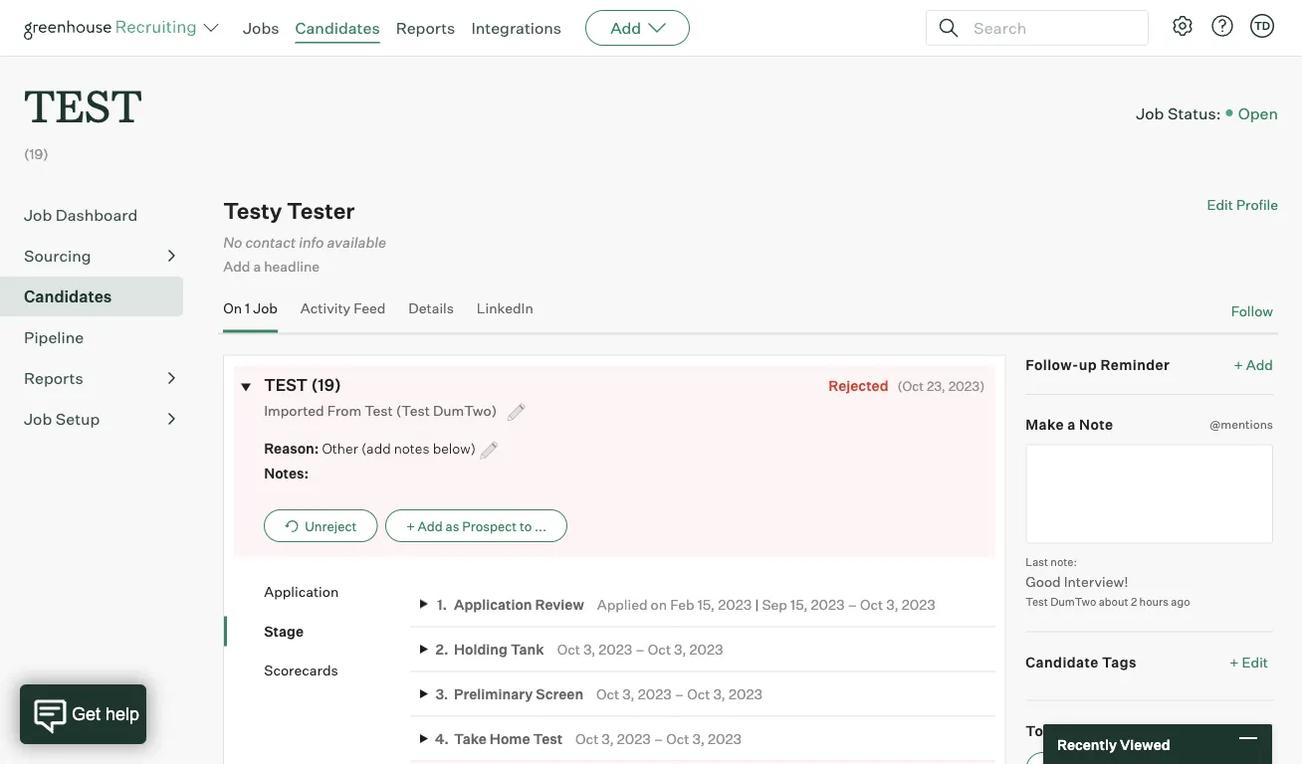 Task type: describe. For each thing, give the bounding box(es) containing it.
scorecards link
[[264, 661, 410, 680]]

activity feed link
[[301, 300, 386, 329]]

linkedin
[[477, 300, 533, 317]]

job inside on 1 job link
[[253, 300, 278, 317]]

candidate
[[1026, 653, 1099, 671]]

|
[[755, 596, 759, 613]]

feb
[[670, 596, 695, 613]]

1. application review applied on  feb 15, 2023 | sep 15, 2023 – oct 3, 2023
[[437, 596, 936, 613]]

+ edit link
[[1225, 648, 1273, 676]]

add inside testy tester no contact info available add a headline
[[223, 258, 250, 275]]

tank
[[511, 641, 544, 658]]

test for test (19)
[[264, 375, 308, 395]]

integrations link
[[471, 18, 562, 38]]

screen
[[536, 686, 584, 703]]

tags
[[1102, 653, 1137, 671]]

unreject
[[305, 518, 357, 534]]

+ for + add as prospect to ...
[[406, 518, 415, 534]]

job dashboard link
[[24, 203, 175, 227]]

prospect
[[462, 518, 517, 534]]

status:
[[1168, 103, 1221, 123]]

greenhouse recruiting image
[[24, 16, 203, 40]]

candidate tags
[[1026, 653, 1137, 671]]

job for job status:
[[1136, 103, 1164, 123]]

test inside last note: good interview! test dumtwo               about 2 hours               ago
[[1026, 595, 1048, 609]]

make a note
[[1026, 416, 1114, 433]]

0 horizontal spatial reports
[[24, 369, 83, 389]]

follow link
[[1231, 301, 1273, 321]]

job dashboard
[[24, 205, 138, 225]]

holding
[[454, 641, 508, 658]]

1.
[[437, 596, 447, 613]]

test (19)
[[264, 375, 341, 395]]

to
[[520, 518, 532, 534]]

pipeline link
[[24, 326, 175, 350]]

profile
[[1237, 196, 1278, 214]]

2 15, from the left
[[791, 596, 808, 613]]

feed
[[354, 300, 386, 317]]

0 vertical spatial reports
[[396, 18, 455, 38]]

2.
[[436, 641, 449, 658]]

follow
[[1231, 302, 1273, 320]]

stage
[[264, 623, 304, 640]]

1 horizontal spatial application
[[454, 596, 532, 613]]

...
[[535, 518, 547, 534]]

add button
[[586, 10, 690, 46]]

rejected
[[829, 377, 889, 394]]

0 horizontal spatial candidates link
[[24, 285, 175, 309]]

+ edit
[[1230, 653, 1268, 671]]

(add
[[361, 440, 391, 457]]

applied
[[597, 596, 648, 613]]

+ for + edit
[[1230, 653, 1239, 671]]

1 vertical spatial reports link
[[24, 367, 175, 390]]

1 vertical spatial edit
[[1242, 653, 1268, 671]]

last
[[1026, 555, 1048, 569]]

testy
[[223, 197, 282, 225]]

below)
[[433, 440, 476, 457]]

job for job dashboard
[[24, 205, 52, 225]]

– right sep
[[848, 596, 857, 613]]

rejected (oct 23, 2023)
[[829, 377, 985, 394]]

from
[[327, 402, 362, 419]]

reason:
[[264, 440, 319, 457]]

job status:
[[1136, 103, 1221, 123]]

follow-
[[1026, 356, 1079, 373]]

stage link
[[264, 622, 410, 641]]

0 vertical spatial test
[[365, 402, 393, 419]]

make
[[1026, 416, 1064, 433]]

about
[[1099, 595, 1129, 609]]

1 vertical spatial a
[[1068, 416, 1076, 433]]

test for test
[[24, 76, 142, 134]]

(oct
[[898, 378, 924, 394]]

open
[[1238, 103, 1278, 123]]

on 1 job link
[[223, 300, 278, 329]]

– down feb
[[675, 686, 684, 703]]

up
[[1079, 356, 1097, 373]]

on
[[223, 300, 242, 317]]

review
[[535, 596, 584, 613]]

hours
[[1140, 595, 1169, 609]]

0 horizontal spatial (19)
[[24, 146, 49, 163]]

imported
[[264, 402, 324, 419]]

interview!
[[1064, 573, 1129, 590]]

0 horizontal spatial candidates
[[24, 287, 112, 307]]

job for job setup
[[24, 409, 52, 429]]

good
[[1026, 573, 1061, 590]]

notes:
[[264, 465, 309, 482]]

sourcing
[[24, 246, 91, 266]]

3. preliminary screen oct 3, 2023 – oct 3, 2023
[[436, 686, 763, 703]]

contact
[[245, 233, 296, 251]]

jobs link
[[243, 18, 279, 38]]

add inside popup button
[[610, 18, 641, 38]]

1
[[245, 300, 250, 317]]



Task type: vqa. For each thing, say whether or not it's contained in the screenshot.
bottommost Lead
no



Task type: locate. For each thing, give the bounding box(es) containing it.
+ inside 'button'
[[406, 518, 415, 534]]

candidates down sourcing
[[24, 287, 112, 307]]

0 horizontal spatial 15,
[[698, 596, 715, 613]]

+
[[1234, 356, 1243, 373], [406, 518, 415, 534], [1230, 653, 1239, 671]]

take
[[454, 730, 487, 748]]

2. holding tank oct 3, 2023 – oct 3, 2023
[[436, 641, 723, 658]]

4.
[[435, 730, 449, 748]]

tester
[[287, 197, 355, 225]]

pipeline
[[24, 328, 84, 348]]

(19) down test link
[[24, 146, 49, 163]]

+ add as prospect to ... button
[[385, 510, 568, 542]]

reports link left integrations link
[[396, 18, 455, 38]]

available
[[327, 233, 386, 251]]

4. take home test oct 3, 2023 – oct 3, 2023
[[435, 730, 742, 748]]

td button
[[1247, 10, 1278, 42]]

1 horizontal spatial candidates link
[[295, 18, 380, 38]]

activity
[[301, 300, 351, 317]]

1 15, from the left
[[698, 596, 715, 613]]

reports
[[396, 18, 455, 38], [24, 369, 83, 389]]

2 vertical spatial +
[[1230, 653, 1239, 671]]

setup
[[55, 409, 100, 429]]

1 horizontal spatial candidates
[[295, 18, 380, 38]]

0 vertical spatial reports link
[[396, 18, 455, 38]]

application
[[264, 583, 339, 601], [454, 596, 532, 613]]

test
[[24, 76, 142, 134], [264, 375, 308, 395]]

application up holding
[[454, 596, 532, 613]]

1 horizontal spatial reports link
[[396, 18, 455, 38]]

0 horizontal spatial reports link
[[24, 367, 175, 390]]

test link
[[24, 56, 142, 139]]

job inside job dashboard link
[[24, 205, 52, 225]]

+ for + add
[[1234, 356, 1243, 373]]

+ add as prospect to ...
[[406, 518, 547, 534]]

home
[[490, 730, 530, 748]]

1 horizontal spatial test
[[264, 375, 308, 395]]

15, right sep
[[791, 596, 808, 613]]

jobs
[[243, 18, 279, 38]]

test
[[365, 402, 393, 419], [1026, 595, 1048, 609], [533, 730, 563, 748]]

a inside testy tester no contact info available add a headline
[[253, 258, 261, 275]]

configure image
[[1171, 14, 1195, 38]]

@mentions
[[1210, 417, 1273, 432]]

recently
[[1057, 736, 1117, 753]]

note:
[[1051, 555, 1077, 569]]

2023)
[[949, 378, 985, 394]]

activity feed
[[301, 300, 386, 317]]

test down good
[[1026, 595, 1048, 609]]

scorecards
[[264, 662, 338, 679]]

reminder
[[1101, 356, 1170, 373]]

0 horizontal spatial application
[[264, 583, 339, 601]]

dashboard
[[55, 205, 138, 225]]

job setup
[[24, 409, 100, 429]]

add inside 'button'
[[418, 518, 443, 534]]

0 horizontal spatial test
[[365, 402, 393, 419]]

1 vertical spatial (19)
[[311, 375, 341, 395]]

edit
[[1207, 196, 1233, 214], [1242, 653, 1268, 671]]

0 vertical spatial edit
[[1207, 196, 1233, 214]]

1 vertical spatial reports
[[24, 369, 83, 389]]

job right "1"
[[253, 300, 278, 317]]

0 horizontal spatial a
[[253, 258, 261, 275]]

1 vertical spatial candidates
[[24, 287, 112, 307]]

on 1 job
[[223, 300, 278, 317]]

2 vertical spatial test
[[533, 730, 563, 748]]

0 horizontal spatial edit
[[1207, 196, 1233, 214]]

unreject button
[[264, 510, 378, 542]]

1 vertical spatial test
[[1026, 595, 1048, 609]]

linkedin link
[[477, 300, 533, 329]]

1 vertical spatial +
[[406, 518, 415, 534]]

Search text field
[[969, 13, 1130, 42]]

last note: good interview! test dumtwo               about 2 hours               ago
[[1026, 555, 1190, 609]]

details link
[[409, 300, 454, 329]]

oct
[[860, 596, 883, 613], [557, 641, 580, 658], [648, 641, 671, 658], [596, 686, 620, 703], [687, 686, 710, 703], [576, 730, 599, 748], [666, 730, 690, 748]]

on
[[651, 596, 667, 613]]

test right home
[[533, 730, 563, 748]]

job inside the 'job setup' link
[[24, 409, 52, 429]]

1 horizontal spatial edit
[[1242, 653, 1268, 671]]

0 vertical spatial (19)
[[24, 146, 49, 163]]

a left "note"
[[1068, 416, 1076, 433]]

info
[[299, 233, 324, 251]]

0 vertical spatial candidates link
[[295, 18, 380, 38]]

– down 3. preliminary screen oct 3, 2023 – oct 3, 2023
[[654, 730, 663, 748]]

test left (test
[[365, 402, 393, 419]]

1 horizontal spatial (19)
[[311, 375, 341, 395]]

sourcing link
[[24, 244, 175, 268]]

test up imported
[[264, 375, 308, 395]]

job left status:
[[1136, 103, 1164, 123]]

notes
[[394, 440, 430, 457]]

reason: other (add notes below)
[[264, 440, 476, 457]]

test down greenhouse recruiting image
[[24, 76, 142, 134]]

job setup link
[[24, 407, 175, 431]]

1 vertical spatial candidates link
[[24, 285, 175, 309]]

(test
[[396, 402, 430, 419]]

0 vertical spatial candidates
[[295, 18, 380, 38]]

(19) up "from"
[[311, 375, 341, 395]]

imported from test (test dumtwo)
[[264, 402, 500, 419]]

0 vertical spatial a
[[253, 258, 261, 275]]

0 horizontal spatial test
[[24, 76, 142, 134]]

reports left integrations link
[[396, 18, 455, 38]]

application up stage
[[264, 583, 339, 601]]

edit profile
[[1207, 196, 1278, 214]]

1 vertical spatial test
[[264, 375, 308, 395]]

preliminary
[[454, 686, 533, 703]]

15,
[[698, 596, 715, 613], [791, 596, 808, 613]]

follow-up reminder
[[1026, 356, 1170, 373]]

15, right feb
[[698, 596, 715, 613]]

None text field
[[1026, 444, 1273, 544]]

candidates link
[[295, 18, 380, 38], [24, 285, 175, 309]]

ago
[[1171, 595, 1190, 609]]

testy tester no contact info available add a headline
[[223, 197, 386, 275]]

2 horizontal spatial test
[[1026, 595, 1048, 609]]

1 horizontal spatial a
[[1068, 416, 1076, 433]]

a
[[253, 258, 261, 275], [1068, 416, 1076, 433]]

1 horizontal spatial 15,
[[791, 596, 808, 613]]

job left 'setup'
[[24, 409, 52, 429]]

dumtwo)
[[433, 402, 497, 419]]

candidates link up pipeline link
[[24, 285, 175, 309]]

3,
[[886, 596, 899, 613], [583, 641, 596, 658], [674, 641, 687, 658], [623, 686, 635, 703], [713, 686, 726, 703], [602, 730, 614, 748], [693, 730, 705, 748]]

recently viewed
[[1057, 736, 1170, 753]]

@mentions link
[[1210, 415, 1273, 434]]

candidates right 'jobs' link
[[295, 18, 380, 38]]

1 horizontal spatial test
[[533, 730, 563, 748]]

a down contact
[[253, 258, 261, 275]]

reports link
[[396, 18, 455, 38], [24, 367, 175, 390]]

reports link down pipeline link
[[24, 367, 175, 390]]

2
[[1131, 595, 1137, 609]]

as
[[446, 518, 460, 534]]

3.
[[436, 686, 448, 703]]

23,
[[927, 378, 946, 394]]

application link
[[264, 582, 410, 602]]

no
[[223, 233, 242, 251]]

reports down pipeline
[[24, 369, 83, 389]]

0 vertical spatial test
[[24, 76, 142, 134]]

candidates link right 'jobs' link
[[295, 18, 380, 38]]

td button
[[1251, 14, 1274, 38]]

– down applied
[[636, 641, 645, 658]]

sep
[[762, 596, 788, 613]]

job up sourcing
[[24, 205, 52, 225]]

0 vertical spatial +
[[1234, 356, 1243, 373]]

note
[[1079, 416, 1114, 433]]

1 horizontal spatial reports
[[396, 18, 455, 38]]

–
[[848, 596, 857, 613], [636, 641, 645, 658], [675, 686, 684, 703], [654, 730, 663, 748]]



